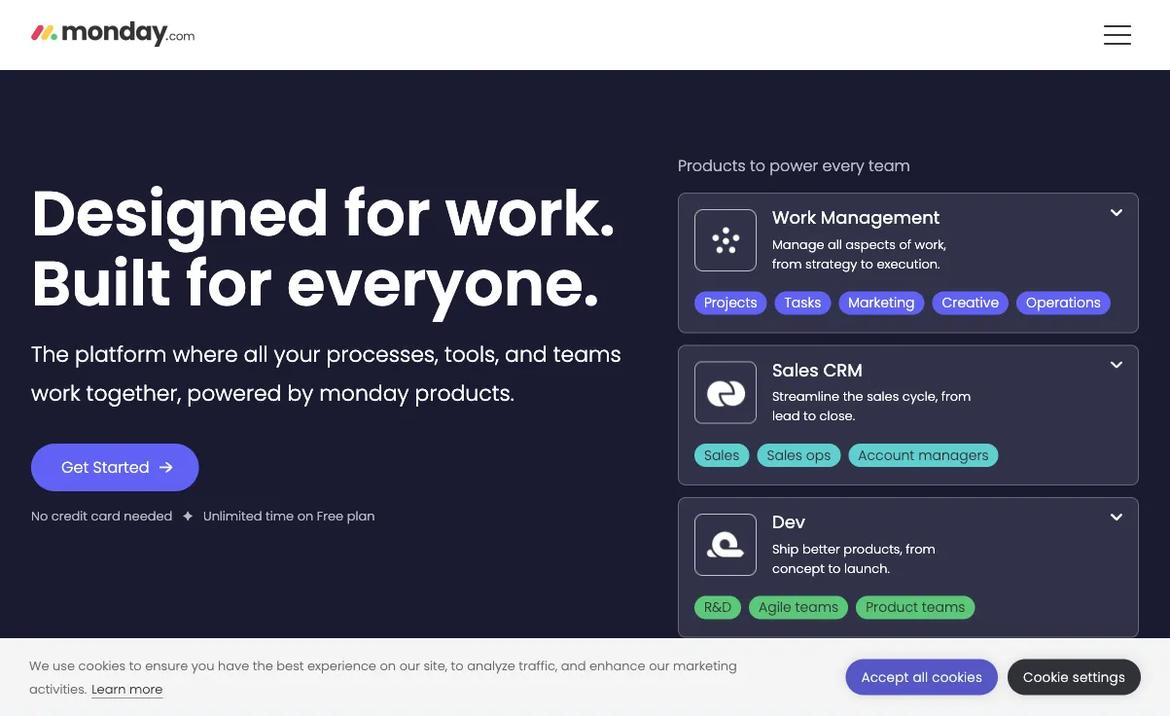 Task type: vqa. For each thing, say whether or not it's contained in the screenshot.
"One"
no



Task type: locate. For each thing, give the bounding box(es) containing it.
to down streamline
[[804, 407, 816, 425]]

to up 'learn more'
[[129, 657, 142, 674]]

we
[[29, 657, 49, 674]]

streamline
[[772, 388, 840, 405]]

get started button
[[31, 444, 199, 491]]

1 vertical spatial all
[[244, 339, 268, 369]]

agile teams
[[759, 598, 839, 617]]

✦
[[183, 507, 193, 524]]

all for your
[[244, 339, 268, 369]]

our right enhance on the bottom right
[[649, 657, 670, 674]]

get started
[[61, 456, 149, 478]]

aspects
[[846, 235, 896, 253]]

credit
[[51, 507, 88, 524]]

1 vertical spatial and
[[561, 657, 586, 674]]

0 horizontal spatial all
[[244, 339, 268, 369]]

sales up streamline
[[772, 358, 819, 382]]

on left free
[[297, 507, 314, 524]]

and inside we use cookies to ensure you have the best experience on our site, to analyze traffic, and enhance our marketing activities.
[[561, 657, 586, 674]]

2 vertical spatial from
[[906, 540, 936, 558]]

all up strategy
[[828, 235, 842, 253]]

together,
[[86, 378, 181, 408]]

learn more link
[[92, 680, 163, 699]]

hp asset dark bg image
[[0, 708, 1170, 716]]

you
[[191, 657, 214, 674]]

managers
[[919, 446, 989, 465]]

and right "traffic,"
[[561, 657, 586, 674]]

free
[[317, 507, 344, 524]]

marketing
[[849, 293, 915, 312]]

account managers
[[859, 446, 989, 465]]

all inside work management manage all aspects of work, from strategy to execution.
[[828, 235, 842, 253]]

wm white image
[[695, 209, 757, 271]]

concept
[[772, 559, 825, 577]]

on right experience
[[380, 657, 396, 674]]

cookies up learn
[[78, 657, 126, 674]]

1 vertical spatial on
[[380, 657, 396, 674]]

1 horizontal spatial and
[[561, 657, 586, 674]]

teams for product teams
[[922, 598, 966, 617]]

from
[[772, 255, 802, 272], [942, 388, 971, 405], [906, 540, 936, 558]]

sales for crm
[[772, 358, 819, 382]]

your
[[274, 339, 321, 369]]

0 horizontal spatial cookies
[[78, 657, 126, 674]]

from right the products,
[[906, 540, 936, 558]]

0 horizontal spatial for
[[186, 240, 272, 327]]

and
[[505, 339, 547, 369], [561, 657, 586, 674]]

1 horizontal spatial all
[[828, 235, 842, 253]]

products,
[[844, 540, 903, 558]]

1 vertical spatial the
[[253, 657, 273, 674]]

to down better
[[828, 559, 841, 577]]

1 horizontal spatial teams
[[796, 598, 839, 617]]

to inside work management manage all aspects of work, from strategy to execution.
[[861, 255, 874, 272]]

to left power
[[750, 154, 766, 176]]

enhance
[[590, 657, 646, 674]]

cookie settings
[[1024, 668, 1126, 686]]

operations
[[1027, 293, 1101, 312]]

all
[[828, 235, 842, 253], [244, 339, 268, 369], [913, 668, 929, 686]]

tasks
[[785, 293, 821, 312]]

from down manage on the top right
[[772, 255, 802, 272]]

from inside work management manage all aspects of work, from strategy to execution.
[[772, 255, 802, 272]]

0 horizontal spatial our
[[400, 657, 420, 674]]

monday
[[319, 378, 409, 408]]

0 horizontal spatial the
[[253, 657, 273, 674]]

projects
[[704, 293, 758, 312]]

1 horizontal spatial for
[[344, 170, 431, 257]]

sales inside the sales crm streamline the sales cycle, from lead to close.
[[772, 358, 819, 382]]

the left best on the bottom of page
[[253, 657, 273, 674]]

0 vertical spatial all
[[828, 235, 842, 253]]

1 horizontal spatial from
[[906, 540, 936, 558]]

have
[[218, 657, 249, 674]]

designed
[[31, 170, 329, 257]]

on
[[297, 507, 314, 524], [380, 657, 396, 674]]

cookies inside we use cookies to ensure you have the best experience on our site, to analyze traffic, and enhance our marketing activities.
[[78, 657, 126, 674]]

1 horizontal spatial on
[[380, 657, 396, 674]]

2 horizontal spatial from
[[942, 388, 971, 405]]

work
[[31, 378, 80, 408]]

1 horizontal spatial the
[[843, 388, 864, 405]]

by
[[287, 378, 314, 408]]

cookies inside button
[[932, 668, 983, 686]]

experience
[[307, 657, 376, 674]]

site,
[[424, 657, 448, 674]]

cookie settings button
[[1008, 659, 1141, 695]]

strategy
[[806, 255, 858, 272]]

designed for work.
[[31, 170, 615, 257]]

no
[[31, 507, 48, 524]]

tools,
[[445, 339, 499, 369]]

cookie
[[1024, 668, 1069, 686]]

for for designed
[[344, 170, 431, 257]]

dialog
[[0, 638, 1170, 716]]

account
[[859, 446, 915, 465]]

to inside the sales crm streamline the sales cycle, from lead to close.
[[804, 407, 816, 425]]

1 vertical spatial from
[[942, 388, 971, 405]]

all right accept
[[913, 668, 929, 686]]

0 horizontal spatial and
[[505, 339, 547, 369]]

0 horizontal spatial on
[[297, 507, 314, 524]]

products.
[[415, 378, 515, 408]]

launch.
[[845, 559, 890, 577]]

from right cycle,
[[942, 388, 971, 405]]

0 vertical spatial and
[[505, 339, 547, 369]]

2 horizontal spatial all
[[913, 668, 929, 686]]

all left your
[[244, 339, 268, 369]]

0 horizontal spatial from
[[772, 255, 802, 272]]

time
[[266, 507, 294, 524]]

the up close. at the bottom of the page
[[843, 388, 864, 405]]

sales left ops at the right
[[767, 446, 803, 465]]

cycle,
[[903, 388, 938, 405]]

sales
[[772, 358, 819, 382], [704, 446, 740, 465], [767, 446, 803, 465]]

cookies
[[78, 657, 126, 674], [932, 668, 983, 686]]

accept all cookies button
[[846, 659, 998, 695]]

r&d
[[704, 598, 732, 617]]

2 horizontal spatial teams
[[922, 598, 966, 617]]

to down aspects
[[861, 255, 874, 272]]

agile
[[759, 598, 792, 617]]

for
[[344, 170, 431, 257], [186, 240, 272, 327]]

no credit card needed   ✦    unlimited time on free plan
[[31, 507, 375, 524]]

monday.com logo image
[[31, 13, 195, 54]]

2 vertical spatial all
[[913, 668, 929, 686]]

processes,
[[327, 339, 439, 369]]

learn more
[[92, 680, 163, 698]]

to
[[750, 154, 766, 176], [861, 255, 874, 272], [804, 407, 816, 425], [828, 559, 841, 577], [129, 657, 142, 674], [451, 657, 464, 674]]

cookies right accept
[[932, 668, 983, 686]]

1 horizontal spatial cookies
[[932, 668, 983, 686]]

1 horizontal spatial our
[[649, 657, 670, 674]]

traffic,
[[519, 657, 558, 674]]

where
[[173, 339, 238, 369]]

analyze
[[467, 657, 515, 674]]

our left site,
[[400, 657, 420, 674]]

0 vertical spatial from
[[772, 255, 802, 272]]

0 horizontal spatial teams
[[553, 339, 622, 369]]

more
[[129, 680, 163, 698]]

our
[[400, 657, 420, 674], [649, 657, 670, 674]]

and right tools,
[[505, 339, 547, 369]]

dev ship better products, from concept to launch.
[[772, 510, 936, 577]]

0 vertical spatial the
[[843, 388, 864, 405]]

teams inside the platform where all your processes, tools, and teams work together, powered by monday products.
[[553, 339, 622, 369]]

all inside the platform where all your processes, tools, and teams work together, powered by monday products.
[[244, 339, 268, 369]]



Task type: describe. For each thing, give the bounding box(es) containing it.
marketing
[[673, 657, 737, 674]]

work.
[[445, 170, 615, 257]]

the inside we use cookies to ensure you have the best experience on our site, to analyze traffic, and enhance our marketing activities.
[[253, 657, 273, 674]]

everyone.
[[287, 240, 600, 327]]

lead
[[772, 407, 800, 425]]

product teams
[[866, 598, 966, 617]]

sales ops
[[767, 446, 831, 465]]

from inside dev ship better products, from concept to launch.
[[906, 540, 936, 558]]

for for built
[[186, 240, 272, 327]]

all for aspects
[[828, 235, 842, 253]]

cookies for use
[[78, 657, 126, 674]]

accept
[[862, 668, 909, 686]]

teams for agile teams
[[796, 598, 839, 617]]

the inside the sales crm streamline the sales cycle, from lead to close.
[[843, 388, 864, 405]]

creative
[[942, 293, 999, 312]]

accept all cookies
[[862, 668, 983, 686]]

product
[[866, 598, 919, 617]]

activities.
[[29, 680, 87, 698]]

get
[[61, 456, 89, 478]]

from inside the sales crm streamline the sales cycle, from lead to close.
[[942, 388, 971, 405]]

better
[[803, 540, 840, 558]]

to right site,
[[451, 657, 464, 674]]

1 our from the left
[[400, 657, 420, 674]]

unlimited
[[203, 507, 262, 524]]

ship
[[772, 540, 799, 558]]

on inside we use cookies to ensure you have the best experience on our site, to analyze traffic, and enhance our marketing activities.
[[380, 657, 396, 674]]

sales
[[867, 388, 899, 405]]

products to power every team
[[678, 154, 911, 176]]

all inside button
[[913, 668, 929, 686]]

products
[[678, 154, 746, 176]]

crm
[[824, 358, 863, 382]]

dev white image
[[695, 514, 757, 576]]

cookies for all
[[932, 668, 983, 686]]

the
[[31, 339, 69, 369]]

and inside the platform where all your processes, tools, and teams work together, powered by monday products.
[[505, 339, 547, 369]]

2 our from the left
[[649, 657, 670, 674]]

team
[[869, 154, 911, 176]]

ensure
[[145, 657, 188, 674]]

execution.
[[877, 255, 940, 272]]

needed
[[124, 507, 173, 524]]

ops
[[806, 446, 831, 465]]

platform
[[75, 339, 167, 369]]

to inside dev ship better products, from concept to launch.
[[828, 559, 841, 577]]

management
[[821, 205, 940, 230]]

crm white image
[[695, 361, 757, 424]]

dev
[[772, 510, 806, 535]]

built
[[31, 240, 171, 327]]

sales for ops
[[767, 446, 803, 465]]

card
[[91, 507, 120, 524]]

0 vertical spatial on
[[297, 507, 314, 524]]

use
[[53, 657, 75, 674]]

best
[[277, 657, 304, 674]]

close.
[[820, 407, 855, 425]]

built for everyone.
[[31, 240, 600, 327]]

sales crm streamline the sales cycle, from lead to close.
[[772, 358, 971, 425]]

work,
[[915, 235, 946, 253]]

started
[[93, 456, 149, 478]]

work
[[772, 205, 816, 230]]

of
[[899, 235, 912, 253]]

dialog containing accept all cookies
[[0, 638, 1170, 716]]

manage
[[772, 235, 825, 253]]

learn
[[92, 680, 126, 698]]

power
[[770, 154, 818, 176]]

settings
[[1073, 668, 1126, 686]]

we use cookies to ensure you have the best experience on our site, to analyze traffic, and enhance our marketing activities.
[[29, 657, 737, 698]]

plan
[[347, 507, 375, 524]]

powered
[[187, 378, 282, 408]]

every
[[823, 154, 865, 176]]

work management manage all aspects of work, from strategy to execution.
[[772, 205, 946, 272]]

sales down crm white image
[[704, 446, 740, 465]]

the platform where all your processes, tools, and teams work together, powered by monday products.
[[31, 339, 622, 408]]



